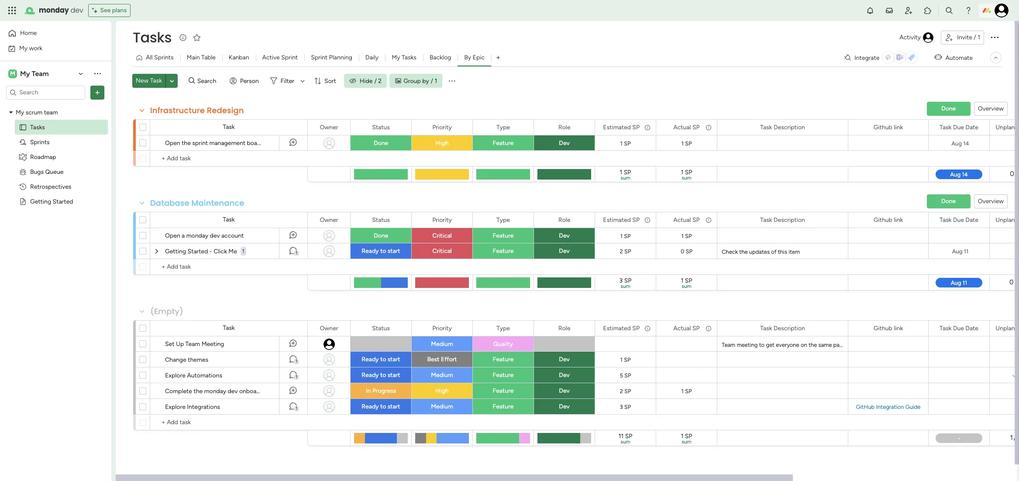 Task type: locate. For each thing, give the bounding box(es) containing it.
my for my team
[[20, 69, 30, 78]]

1 critical from the top
[[433, 232, 452, 239]]

getting started - click me
[[165, 248, 237, 255]]

1 actual sp from the top
[[674, 123, 700, 131]]

0 vertical spatial explore
[[165, 372, 186, 379]]

Infrastructure Redesign field
[[148, 105, 246, 116]]

overview
[[979, 105, 1005, 112], [979, 198, 1005, 205]]

main
[[187, 54, 200, 61]]

getting inside list box
[[30, 198, 51, 205]]

1 vertical spatial explore
[[165, 403, 186, 411]]

/
[[975, 34, 977, 41], [375, 77, 377, 85], [431, 77, 434, 85], [1015, 278, 1018, 286], [1015, 434, 1017, 442]]

person
[[240, 77, 259, 85]]

1 due from the top
[[954, 123, 965, 131]]

explore down the change
[[165, 372, 186, 379]]

0 vertical spatial priority
[[433, 123, 452, 131]]

dev up - at bottom
[[210, 232, 220, 239]]

0 vertical spatial task due date
[[940, 123, 979, 131]]

actual for second "actual sp" field from the bottom of the page
[[674, 216, 692, 224]]

3 due from the top
[[954, 324, 965, 332]]

2 priority field from the top
[[431, 215, 454, 225]]

open left a
[[165, 232, 180, 239]]

tasks inside list box
[[30, 123, 45, 131]]

started down retrospectives
[[53, 198, 73, 205]]

Priority field
[[431, 123, 454, 132], [431, 215, 454, 225], [431, 324, 454, 333]]

ready to start
[[362, 247, 401, 255], [362, 356, 401, 363], [362, 371, 401, 379], [362, 403, 401, 410]]

1 vertical spatial started
[[188, 248, 208, 255]]

role for second the 'role' field
[[559, 216, 571, 224]]

3 status field from the top
[[370, 324, 392, 333]]

monday dev
[[39, 5, 83, 15]]

2 vertical spatial due
[[954, 324, 965, 332]]

1 + add task text field from the top
[[155, 153, 304, 164]]

sprint left planning
[[311, 54, 328, 61]]

1 type field from the top
[[495, 123, 513, 132]]

2 vertical spatial 2
[[620, 388, 624, 394]]

0 vertical spatial date
[[966, 123, 979, 131]]

column information image
[[645, 217, 652, 224], [706, 217, 713, 224], [645, 325, 652, 332]]

2 vertical spatial unplanne
[[997, 324, 1020, 332]]

new
[[136, 77, 149, 84]]

3 task description field from the top
[[759, 324, 808, 333]]

team meeting to get everyone on the same page.
[[722, 342, 848, 348]]

0 vertical spatial status field
[[370, 123, 392, 132]]

help image
[[965, 6, 974, 15]]

2 vertical spatial task due date field
[[938, 324, 982, 333]]

1 vertical spatial task due date field
[[938, 215, 982, 225]]

task due date
[[940, 123, 979, 131], [940, 216, 979, 224], [940, 324, 979, 332]]

2 sp up 3 sp sum
[[620, 248, 632, 255]]

2 vertical spatial owner field
[[318, 324, 341, 333]]

options image
[[990, 32, 1001, 42], [93, 88, 102, 97]]

1 button for explore integrations
[[279, 399, 308, 415]]

task description
[[761, 123, 806, 131], [761, 216, 806, 224], [761, 324, 806, 332]]

getting started
[[30, 198, 73, 205]]

due for infrastructure redesign
[[954, 123, 965, 131]]

1 horizontal spatial sprints
[[154, 54, 174, 61]]

public board image
[[19, 197, 27, 206]]

3 task due date from the top
[[940, 324, 979, 332]]

task inside button
[[150, 77, 162, 84]]

github integration guide link
[[855, 404, 923, 410]]

1 task due date from the top
[[940, 123, 979, 131]]

monday down automations
[[204, 388, 226, 395]]

+ Add task text field
[[155, 153, 304, 164], [155, 262, 304, 272]]

2 vertical spatial github link
[[874, 324, 904, 332]]

1 vertical spatial 0
[[681, 248, 685, 255]]

inbox image
[[886, 6, 895, 15]]

2 actual sp field from the top
[[672, 215, 703, 225]]

actual sp for 3rd "actual sp" field
[[674, 324, 700, 332]]

1 vertical spatial 11
[[619, 433, 624, 440]]

0 vertical spatial estimated sp
[[604, 123, 640, 131]]

column information image for second the estimated sp field from the bottom
[[645, 217, 652, 224]]

2 vertical spatial estimated
[[604, 324, 631, 332]]

my inside list box
[[16, 109, 24, 116]]

meeting
[[737, 342, 758, 348]]

priority for 2nd 'priority' field from the top of the page
[[433, 216, 452, 224]]

backlog
[[430, 54, 452, 61]]

daily
[[366, 54, 379, 61]]

actual
[[674, 123, 692, 131], [674, 216, 692, 224], [674, 324, 692, 332]]

2 vertical spatial 0
[[1010, 278, 1015, 286]]

2 status from the top
[[372, 216, 390, 224]]

2 vertical spatial estimated sp field
[[601, 324, 642, 333]]

infrastructure redesign
[[150, 105, 244, 116]]

monday up home button
[[39, 5, 69, 15]]

0 for 0 sp
[[681, 248, 685, 255]]

options image down workspace options image
[[93, 88, 102, 97]]

2 unplanne field from the top
[[994, 215, 1020, 225]]

explore for explore integrations
[[165, 403, 186, 411]]

all
[[146, 54, 153, 61]]

ready
[[362, 247, 379, 255], [362, 356, 379, 363], [362, 371, 379, 379], [362, 403, 379, 410]]

0 horizontal spatial getting
[[30, 198, 51, 205]]

2 role from the top
[[559, 216, 571, 224]]

1 ready from the top
[[362, 247, 379, 255]]

v2 search image
[[189, 76, 195, 86]]

team left meeting
[[722, 342, 736, 348]]

the right check
[[740, 249, 748, 255]]

1 sprint from the left
[[282, 54, 298, 61]]

estimated sp
[[604, 123, 640, 131], [604, 216, 640, 224], [604, 324, 640, 332]]

monday right a
[[186, 232, 208, 239]]

2 task description from the top
[[761, 216, 806, 224]]

1 vertical spatial task description
[[761, 216, 806, 224]]

1 vertical spatial unplanne field
[[994, 215, 1020, 225]]

1 vertical spatial role field
[[557, 215, 573, 225]]

3 unplanne field from the top
[[994, 324, 1020, 333]]

0 vertical spatial github
[[874, 123, 893, 131]]

0 vertical spatial description
[[774, 123, 806, 131]]

plans
[[112, 7, 127, 14]]

the for complete the monday dev onboarding flow
[[194, 388, 203, 395]]

role for first the 'role' field from the top of the page
[[559, 123, 571, 131]]

0 vertical spatial done
[[374, 139, 389, 147]]

Unplanne field
[[994, 123, 1020, 132], [994, 215, 1020, 225], [994, 324, 1020, 333]]

my for my scrum team
[[16, 109, 24, 116]]

1 description from the top
[[774, 123, 806, 131]]

3 priority from the top
[[433, 324, 452, 332]]

3 role field from the top
[[557, 324, 573, 333]]

2 vertical spatial owner
[[320, 324, 338, 332]]

dev left see
[[71, 5, 83, 15]]

team inside workspace selection element
[[32, 69, 49, 78]]

getting right public board icon
[[30, 198, 51, 205]]

onboarding
[[239, 388, 271, 395]]

0 vertical spatial unplanne field
[[994, 123, 1020, 132]]

explore
[[165, 372, 186, 379], [165, 403, 186, 411]]

list box
[[0, 103, 111, 327]]

dev for open
[[210, 232, 220, 239]]

3 role from the top
[[559, 324, 571, 332]]

Github link field
[[872, 123, 906, 132], [872, 215, 906, 225], [872, 324, 906, 333]]

1 vertical spatial dev
[[210, 232, 220, 239]]

workspace selection element
[[8, 68, 50, 79]]

set up team meeting
[[165, 340, 224, 348]]

status for second status "field" from the bottom
[[372, 216, 390, 224]]

/ inside invite / 1 button
[[975, 34, 977, 41]]

1 date from the top
[[966, 123, 979, 131]]

role for first the 'role' field from the bottom of the page
[[559, 324, 571, 332]]

1 priority field from the top
[[431, 123, 454, 132]]

my right workspace icon
[[20, 69, 30, 78]]

1 vertical spatial + add task text field
[[155, 262, 304, 272]]

started for getting started - click me
[[188, 248, 208, 255]]

0 vertical spatial github link field
[[872, 123, 906, 132]]

7 feature from the top
[[493, 403, 514, 410]]

overview for database maintenance
[[979, 198, 1005, 205]]

Task Due Date field
[[938, 123, 982, 132], [938, 215, 982, 225], [938, 324, 982, 333]]

0 vertical spatial task description
[[761, 123, 806, 131]]

1 estimated from the top
[[604, 123, 631, 131]]

0 horizontal spatial team
[[32, 69, 49, 78]]

due for (empty)
[[954, 324, 965, 332]]

1 vertical spatial owner field
[[318, 215, 341, 225]]

started inside list box
[[53, 198, 73, 205]]

the for check the updates of this item
[[740, 249, 748, 255]]

2 horizontal spatial dev
[[228, 388, 238, 395]]

3 type from the top
[[497, 324, 510, 332]]

2 vertical spatial type field
[[495, 324, 513, 333]]

0 vertical spatial estimated
[[604, 123, 631, 131]]

2 done from the top
[[374, 232, 389, 239]]

1 horizontal spatial getting
[[165, 248, 186, 255]]

2 vertical spatial task due date
[[940, 324, 979, 332]]

0 vertical spatial critical
[[433, 232, 452, 239]]

sprint right active
[[282, 54, 298, 61]]

owner
[[320, 123, 338, 131], [320, 216, 338, 224], [320, 324, 338, 332]]

new task
[[136, 77, 162, 84]]

team right up
[[186, 340, 200, 348]]

1 open from the top
[[165, 139, 180, 147]]

0 vertical spatial type field
[[495, 123, 513, 132]]

getting down a
[[165, 248, 186, 255]]

dev for complete
[[228, 388, 238, 395]]

estimated sp for 3rd the estimated sp field
[[604, 324, 640, 332]]

1 horizontal spatial dev
[[210, 232, 220, 239]]

role
[[559, 123, 571, 131], [559, 216, 571, 224], [559, 324, 571, 332]]

description for second task description field from the bottom
[[774, 216, 806, 224]]

1 vertical spatial type
[[497, 216, 510, 224]]

1 high from the top
[[436, 139, 449, 147]]

/ for 0
[[1015, 278, 1018, 286]]

3 ready to start from the top
[[362, 371, 401, 379]]

1 vertical spatial overview button
[[975, 194, 1009, 208]]

2 explore from the top
[[165, 403, 186, 411]]

filter button
[[267, 74, 308, 88]]

2 start from the top
[[388, 356, 401, 363]]

1 role from the top
[[559, 123, 571, 131]]

add to favorites image
[[193, 33, 202, 42]]

everyone
[[777, 342, 800, 348]]

the down explore automations
[[194, 388, 203, 395]]

1 type from the top
[[497, 123, 510, 131]]

1 vertical spatial estimated sp
[[604, 216, 640, 224]]

2 horizontal spatial team
[[722, 342, 736, 348]]

0 horizontal spatial tasks
[[30, 123, 45, 131]]

4 ready to start from the top
[[362, 403, 401, 410]]

date
[[966, 123, 979, 131], [966, 216, 979, 224], [966, 324, 979, 332]]

type for first type 'field' from the top of the page
[[497, 123, 510, 131]]

3 medium from the top
[[431, 403, 454, 410]]

0 vertical spatial role
[[559, 123, 571, 131]]

started left - at bottom
[[188, 248, 208, 255]]

1 vertical spatial actual
[[674, 216, 692, 224]]

date for (empty)
[[966, 324, 979, 332]]

sp
[[633, 123, 640, 131], [693, 123, 700, 131], [624, 140, 631, 147], [686, 140, 692, 147], [624, 169, 632, 176], [686, 169, 693, 176], [633, 216, 640, 224], [693, 216, 700, 224], [624, 233, 631, 239], [686, 233, 692, 239], [625, 248, 632, 255], [686, 248, 693, 255], [625, 277, 632, 284], [686, 277, 693, 284], [633, 324, 640, 332], [693, 324, 700, 332], [624, 356, 631, 363], [625, 372, 632, 379], [625, 388, 632, 394], [686, 388, 692, 394], [625, 404, 632, 410], [626, 433, 633, 440], [686, 433, 693, 440]]

Role field
[[557, 123, 573, 132], [557, 215, 573, 225], [557, 324, 573, 333]]

add view image
[[497, 54, 500, 61]]

2 vertical spatial github link field
[[872, 324, 906, 333]]

my left work
[[19, 44, 28, 52]]

my right daily
[[392, 54, 401, 61]]

2 description from the top
[[774, 216, 806, 224]]

1 github from the top
[[874, 123, 893, 131]]

2 vertical spatial link
[[895, 324, 904, 332]]

column information image
[[645, 124, 652, 131], [706, 124, 713, 131], [706, 325, 713, 332]]

Type field
[[495, 123, 513, 132], [495, 215, 513, 225], [495, 324, 513, 333]]

owner for database maintenance
[[320, 216, 338, 224]]

my inside workspace selection element
[[20, 69, 30, 78]]

Estimated SP field
[[601, 123, 642, 132], [601, 215, 642, 225], [601, 324, 642, 333]]

my for my work
[[19, 44, 28, 52]]

Search field
[[195, 75, 221, 87]]

2 owner from the top
[[320, 216, 338, 224]]

best effort
[[428, 356, 457, 363]]

2 vertical spatial tasks
[[30, 123, 45, 131]]

getting for getting started - click me
[[165, 248, 186, 255]]

Tasks field
[[131, 28, 174, 47]]

2 actual from the top
[[674, 216, 692, 224]]

set
[[165, 340, 175, 348]]

team
[[32, 69, 49, 78], [186, 340, 200, 348], [722, 342, 736, 348]]

by
[[423, 77, 429, 85]]

complete
[[165, 388, 192, 395]]

0 for 0
[[1011, 170, 1015, 178]]

to
[[381, 247, 386, 255], [760, 342, 765, 348], [381, 356, 386, 363], [381, 371, 386, 379], [381, 403, 386, 410]]

1 vertical spatial options image
[[93, 88, 102, 97]]

1 vertical spatial role
[[559, 216, 571, 224]]

2 type field from the top
[[495, 215, 513, 225]]

0 vertical spatial actual
[[674, 123, 692, 131]]

1 estimated sp field from the top
[[601, 123, 642, 132]]

3 date from the top
[[966, 324, 979, 332]]

column information image for second "actual sp" field from the bottom of the page
[[706, 217, 713, 224]]

0 vertical spatial github link
[[874, 123, 904, 131]]

0 horizontal spatial sprint
[[282, 54, 298, 61]]

1 vertical spatial priority field
[[431, 215, 454, 225]]

2 vertical spatial actual sp
[[674, 324, 700, 332]]

angle down image
[[170, 78, 174, 84]]

sort button
[[311, 74, 342, 88]]

option
[[0, 104, 111, 106]]

3 inside 3 sp sum
[[620, 277, 623, 284]]

3 task due date field from the top
[[938, 324, 982, 333]]

in
[[366, 387, 371, 395]]

2 vertical spatial role field
[[557, 324, 573, 333]]

1 vertical spatial owner
[[320, 216, 338, 224]]

github link for 3rd github link field from the top of the page
[[874, 324, 904, 332]]

2 task due date from the top
[[940, 216, 979, 224]]

1 task description field from the top
[[759, 123, 808, 132]]

sp inside 11 sp sum
[[626, 433, 633, 440]]

type for third type 'field'
[[497, 324, 510, 332]]

2 vertical spatial medium
[[431, 403, 454, 410]]

tasks up all at the left of page
[[133, 28, 172, 47]]

6 feature from the top
[[493, 387, 514, 395]]

1 vertical spatial task due date
[[940, 216, 979, 224]]

open
[[165, 139, 180, 147], [165, 232, 180, 239]]

2 owner field from the top
[[318, 215, 341, 225]]

overview button for maintenance
[[975, 194, 1009, 208]]

maintenance
[[192, 198, 244, 208]]

0 vertical spatial open
[[165, 139, 180, 147]]

1 status field from the top
[[370, 123, 392, 132]]

overview button for redesign
[[975, 102, 1009, 116]]

1 horizontal spatial tasks
[[133, 28, 172, 47]]

1
[[979, 34, 981, 41], [435, 77, 438, 85], [621, 140, 623, 147], [682, 140, 684, 147], [620, 169, 623, 176], [682, 169, 684, 176], [621, 233, 623, 239], [682, 233, 684, 239], [242, 248, 245, 254], [296, 250, 298, 256], [682, 277, 684, 284], [621, 356, 623, 363], [296, 359, 298, 364], [296, 375, 298, 380], [682, 388, 684, 394], [296, 406, 298, 411], [682, 433, 684, 440], [1011, 434, 1014, 442]]

2 priority from the top
[[433, 216, 452, 224]]

0 vertical spatial dev
[[71, 5, 83, 15]]

column information image for third "actual sp" field from the bottom of the page
[[706, 124, 713, 131]]

3 link from the top
[[895, 324, 904, 332]]

1 vertical spatial date
[[966, 216, 979, 224]]

3 unplanne from the top
[[997, 324, 1020, 332]]

3 github link from the top
[[874, 324, 904, 332]]

2 vertical spatial github
[[874, 324, 893, 332]]

meeting
[[202, 340, 224, 348]]

collapse board header image
[[993, 54, 1000, 61]]

show board description image
[[178, 33, 188, 42]]

my scrum team
[[16, 109, 58, 116]]

0 vertical spatial 3
[[620, 277, 623, 284]]

0 horizontal spatial 11
[[619, 433, 624, 440]]

kanban
[[229, 54, 249, 61]]

2 vertical spatial task description
[[761, 324, 806, 332]]

options image up collapse board header image
[[990, 32, 1001, 42]]

tasks up group
[[402, 54, 417, 61]]

dev
[[71, 5, 83, 15], [210, 232, 220, 239], [228, 388, 238, 395]]

0 vertical spatial 0
[[1011, 170, 1015, 178]]

person button
[[226, 74, 264, 88]]

my work
[[19, 44, 42, 52]]

1 explore from the top
[[165, 372, 186, 379]]

2 vertical spatial actual sp field
[[672, 324, 703, 333]]

explore down complete
[[165, 403, 186, 411]]

team up "search in workspace" field
[[32, 69, 49, 78]]

search everything image
[[946, 6, 954, 15]]

critical
[[433, 232, 452, 239], [433, 247, 452, 255]]

dev left onboarding
[[228, 388, 238, 395]]

/ for invite
[[975, 34, 977, 41]]

new task button
[[132, 74, 166, 88]]

3 owner from the top
[[320, 324, 338, 332]]

2 right the hide
[[379, 77, 382, 85]]

integrate
[[855, 54, 880, 61]]

estimated sp for second the estimated sp field from the bottom
[[604, 216, 640, 224]]

dev
[[560, 139, 570, 147], [560, 232, 570, 239], [560, 247, 570, 255], [560, 356, 570, 363], [560, 371, 570, 379], [560, 387, 570, 395], [560, 403, 570, 410]]

0 vertical spatial overview button
[[975, 102, 1009, 116]]

m
[[10, 70, 15, 77]]

the left sprint
[[182, 139, 191, 147]]

active
[[262, 54, 280, 61]]

sprints right all at the left of page
[[154, 54, 174, 61]]

2 sp down 5 sp
[[620, 388, 632, 394]]

+ add task text field down management
[[155, 153, 304, 164]]

done
[[374, 139, 389, 147], [374, 232, 389, 239]]

flow
[[272, 388, 284, 395]]

1 actual from the top
[[674, 123, 692, 131]]

1 button for explore automations
[[279, 368, 308, 383]]

(Empty) field
[[148, 306, 186, 317]]

0 vertical spatial actual sp field
[[672, 123, 703, 132]]

board
[[247, 139, 263, 147]]

1 vertical spatial getting
[[165, 248, 186, 255]]

2 vertical spatial unplanne field
[[994, 324, 1020, 333]]

1 vertical spatial github link
[[874, 216, 904, 224]]

0 vertical spatial status
[[372, 123, 390, 131]]

explore integrations
[[165, 403, 220, 411]]

3 task description from the top
[[761, 324, 806, 332]]

+ add task text field down me
[[155, 262, 304, 272]]

hide / 2
[[360, 77, 382, 85]]

4 ready from the top
[[362, 403, 379, 410]]

2 down 5
[[620, 388, 624, 394]]

Owner field
[[318, 123, 341, 132], [318, 215, 341, 225], [318, 324, 341, 333]]

description for 3rd task description field
[[774, 324, 806, 332]]

2 vertical spatial task description field
[[759, 324, 808, 333]]

actual sp
[[674, 123, 700, 131], [674, 216, 700, 224], [674, 324, 700, 332]]

all sprints
[[146, 54, 174, 61]]

aug 11
[[953, 248, 969, 255]]

column information image for 3rd "actual sp" field
[[706, 325, 713, 332]]

1 status from the top
[[372, 123, 390, 131]]

Task Description field
[[759, 123, 808, 132], [759, 215, 808, 225], [759, 324, 808, 333]]

3 estimated sp from the top
[[604, 324, 640, 332]]

sort
[[325, 77, 336, 85]]

tasks right public board image
[[30, 123, 45, 131]]

0 vertical spatial overview
[[979, 105, 1005, 112]]

(empty)
[[150, 306, 184, 317]]

2 vertical spatial date
[[966, 324, 979, 332]]

all sprints button
[[132, 51, 180, 65]]

1 vertical spatial tasks
[[402, 54, 417, 61]]

notifications image
[[867, 6, 875, 15]]

invite / 1 button
[[942, 31, 985, 45]]

3 status from the top
[[372, 324, 390, 332]]

sprints inside list box
[[30, 138, 50, 146]]

open left sprint
[[165, 139, 180, 147]]

1 vertical spatial sprints
[[30, 138, 50, 146]]

0 vertical spatial tasks
[[133, 28, 172, 47]]

1 estimated sp from the top
[[604, 123, 640, 131]]

1 vertical spatial aug
[[953, 248, 963, 255]]

my right caret down image
[[16, 109, 24, 116]]

Actual SP field
[[672, 123, 703, 132], [672, 215, 703, 225], [672, 324, 703, 333]]

/ for hide
[[375, 77, 377, 85]]

1 horizontal spatial started
[[188, 248, 208, 255]]

2 dev from the top
[[560, 232, 570, 239]]

by
[[465, 54, 472, 61]]

2 task due date field from the top
[[938, 215, 982, 225]]

2 vertical spatial role
[[559, 324, 571, 332]]

link
[[895, 123, 904, 131], [895, 216, 904, 224], [895, 324, 904, 332]]

0 vertical spatial aug
[[952, 140, 963, 147]]

1 overview from the top
[[979, 105, 1005, 112]]

2 github link from the top
[[874, 216, 904, 224]]

the
[[182, 139, 191, 147], [740, 249, 748, 255], [809, 342, 818, 348], [194, 388, 203, 395]]

started
[[53, 198, 73, 205], [188, 248, 208, 255]]

0 vertical spatial getting
[[30, 198, 51, 205]]

2 sprint from the left
[[311, 54, 328, 61]]

sprints up roadmap
[[30, 138, 50, 146]]

1 vertical spatial medium
[[431, 371, 454, 379]]

high
[[436, 139, 449, 147], [436, 387, 449, 395]]

0 vertical spatial unplanne
[[997, 123, 1020, 131]]

1 vertical spatial estimated sp field
[[601, 215, 642, 225]]

type for 2nd type 'field' from the bottom
[[497, 216, 510, 224]]

3 feature from the top
[[493, 247, 514, 255]]

Status field
[[370, 123, 392, 132], [370, 215, 392, 225], [370, 324, 392, 333]]

redesign
[[207, 105, 244, 116]]

2 vertical spatial actual
[[674, 324, 692, 332]]

due
[[954, 123, 965, 131], [954, 216, 965, 224], [954, 324, 965, 332]]

0 vertical spatial task description field
[[759, 123, 808, 132]]

2 up 3 sp sum
[[620, 248, 624, 255]]

1 vertical spatial status field
[[370, 215, 392, 225]]

guide
[[906, 404, 921, 410]]

5
[[620, 372, 624, 379]]

1 priority from the top
[[433, 123, 452, 131]]

1 role field from the top
[[557, 123, 573, 132]]



Task type: vqa. For each thing, say whether or not it's contained in the screenshot.
The Feedback
no



Task type: describe. For each thing, give the bounding box(es) containing it.
2 feature from the top
[[493, 232, 514, 239]]

2 github link field from the top
[[872, 215, 906, 225]]

bugs
[[30, 168, 44, 175]]

sprint planning button
[[305, 51, 359, 65]]

2 date from the top
[[966, 216, 979, 224]]

date for infrastructure redesign
[[966, 123, 979, 131]]

sprint
[[192, 139, 208, 147]]

workspace options image
[[93, 69, 102, 78]]

5 feature from the top
[[493, 371, 514, 379]]

in progress
[[366, 387, 396, 395]]

explore automations
[[165, 372, 222, 379]]

the for open the sprint management board
[[182, 139, 191, 147]]

0 horizontal spatial options image
[[93, 88, 102, 97]]

owner for (empty)
[[320, 324, 338, 332]]

this
[[779, 249, 788, 255]]

0 sp
[[681, 248, 693, 255]]

3 priority field from the top
[[431, 324, 454, 333]]

best
[[428, 356, 440, 363]]

team
[[44, 109, 58, 116]]

owner field for (empty)
[[318, 324, 341, 333]]

database maintenance
[[150, 198, 244, 208]]

+ Add task text field
[[155, 417, 304, 428]]

github link for 1st github link field
[[874, 123, 904, 131]]

progress
[[373, 387, 396, 395]]

home
[[20, 29, 37, 37]]

by epic button
[[458, 51, 492, 65]]

task description for 3rd task description field
[[761, 324, 806, 332]]

2 2 sp from the top
[[620, 388, 632, 394]]

description for 1st task description field from the top
[[774, 123, 806, 131]]

1 horizontal spatial team
[[186, 340, 200, 348]]

1 horizontal spatial options image
[[990, 32, 1001, 42]]

maria williams image
[[995, 3, 1009, 17]]

my tasks button
[[386, 51, 423, 65]]

5 sp
[[620, 372, 632, 379]]

3 sp
[[620, 404, 632, 410]]

2 status field from the top
[[370, 215, 392, 225]]

work
[[29, 44, 42, 52]]

see plans button
[[88, 4, 131, 17]]

3 estimated from the top
[[604, 324, 631, 332]]

1 medium from the top
[[431, 340, 454, 348]]

3 type field from the top
[[495, 324, 513, 333]]

invite
[[958, 34, 973, 41]]

integrations
[[187, 403, 220, 411]]

1 start from the top
[[388, 247, 401, 255]]

open a monday dev account
[[165, 232, 244, 239]]

7 dev from the top
[[560, 403, 570, 410]]

my team
[[20, 69, 49, 78]]

0 vertical spatial monday
[[39, 5, 69, 15]]

1 feature from the top
[[493, 139, 514, 147]]

actual for third "actual sp" field from the bottom of the page
[[674, 123, 692, 131]]

database
[[150, 198, 190, 208]]

task due date field for infrastructure redesign
[[938, 123, 982, 132]]

monday for open
[[186, 232, 208, 239]]

task due date for infrastructure redesign
[[940, 123, 979, 131]]

1 inside button
[[979, 34, 981, 41]]

owner field for database maintenance
[[318, 215, 341, 225]]

0 /
[[1010, 278, 1018, 286]]

2 medium from the top
[[431, 371, 454, 379]]

menu image
[[448, 76, 457, 85]]

active sprint button
[[256, 51, 305, 65]]

same
[[819, 342, 833, 348]]

hide
[[360, 77, 373, 85]]

backlog button
[[423, 51, 458, 65]]

sprint inside button
[[311, 54, 328, 61]]

list box containing my scrum team
[[0, 103, 111, 327]]

column information image for 3rd the estimated sp field
[[645, 325, 652, 332]]

/ for 1
[[1015, 434, 1017, 442]]

group by / 1
[[404, 77, 438, 85]]

2 unplanne from the top
[[997, 216, 1020, 224]]

3 github from the top
[[874, 324, 893, 332]]

task description for second task description field from the bottom
[[761, 216, 806, 224]]

actual for 3rd "actual sp" field
[[674, 324, 692, 332]]

caret down image
[[9, 109, 13, 115]]

sp inside 3 sp sum
[[625, 277, 632, 284]]

3 ready from the top
[[362, 371, 379, 379]]

aug for aug 14
[[952, 140, 963, 147]]

Database Maintenance field
[[148, 198, 247, 209]]

1 ready to start from the top
[[362, 247, 401, 255]]

Search in workspace field
[[18, 87, 73, 97]]

1 /
[[1011, 434, 1017, 442]]

select product image
[[8, 6, 17, 15]]

2 role field from the top
[[557, 215, 573, 225]]

invite / 1
[[958, 34, 981, 41]]

1 owner field from the top
[[318, 123, 341, 132]]

overview for infrastructure redesign
[[979, 105, 1005, 112]]

actual sp for third "actual sp" field from the bottom of the page
[[674, 123, 700, 131]]

3 for 3 sp
[[620, 404, 623, 410]]

sum inside 11 sp sum
[[621, 439, 631, 445]]

1 button for getting started - click me
[[279, 243, 308, 259]]

task due date field for (empty)
[[938, 324, 982, 333]]

autopilot image
[[935, 52, 943, 63]]

open the sprint management board
[[165, 139, 263, 147]]

1 actual sp field from the top
[[672, 123, 703, 132]]

estimated sp for first the estimated sp field
[[604, 123, 640, 131]]

status for third status "field" from the bottom
[[372, 123, 390, 131]]

page.
[[834, 342, 848, 348]]

2 link from the top
[[895, 216, 904, 224]]

2 high from the top
[[436, 387, 449, 395]]

1 unplanne field from the top
[[994, 123, 1020, 132]]

aug for aug 11
[[953, 248, 963, 255]]

activity button
[[897, 31, 938, 45]]

item
[[789, 249, 801, 255]]

check
[[722, 249, 739, 255]]

3 estimated sp field from the top
[[601, 324, 642, 333]]

2 task description field from the top
[[759, 215, 808, 225]]

sprint inside button
[[282, 54, 298, 61]]

open for open the sprint management board
[[165, 139, 180, 147]]

2 estimated sp field from the top
[[601, 215, 642, 225]]

queue
[[45, 168, 64, 175]]

public board image
[[19, 123, 27, 131]]

retrospectives
[[30, 183, 71, 190]]

github link for 2nd github link field from the bottom of the page
[[874, 216, 904, 224]]

effort
[[441, 356, 457, 363]]

get
[[767, 342, 775, 348]]

account
[[222, 232, 244, 239]]

sum inside 3 sp sum
[[621, 283, 631, 289]]

aug 14
[[952, 140, 970, 147]]

table
[[201, 54, 216, 61]]

1 2 sp from the top
[[620, 248, 632, 255]]

dapulse integrations image
[[845, 54, 852, 61]]

1 github link field from the top
[[872, 123, 906, 132]]

tasks inside my tasks button
[[402, 54, 417, 61]]

3 for 3 sp sum
[[620, 277, 623, 284]]

active sprint
[[262, 54, 298, 61]]

2 + add task text field from the top
[[155, 262, 304, 272]]

3 start from the top
[[388, 371, 401, 379]]

change themes
[[165, 356, 208, 364]]

open for open a monday dev account
[[165, 232, 180, 239]]

apps image
[[924, 6, 933, 15]]

2 critical from the top
[[433, 247, 452, 255]]

by epic
[[465, 54, 485, 61]]

automations
[[187, 372, 222, 379]]

priority for 3rd 'priority' field from the top
[[433, 324, 452, 332]]

-
[[210, 248, 212, 255]]

integration
[[877, 404, 905, 410]]

the right on
[[809, 342, 818, 348]]

workspace image
[[8, 69, 17, 78]]

started for getting started
[[53, 198, 73, 205]]

home button
[[5, 26, 94, 40]]

1 button for change themes
[[279, 352, 308, 368]]

11 sp sum
[[619, 433, 633, 445]]

infrastructure
[[150, 105, 205, 116]]

planning
[[329, 54, 353, 61]]

getting for getting started
[[30, 198, 51, 205]]

2 github from the top
[[874, 216, 893, 224]]

sprints inside button
[[154, 54, 174, 61]]

change
[[165, 356, 186, 364]]

4 dev from the top
[[560, 356, 570, 363]]

up
[[176, 340, 184, 348]]

quality
[[494, 340, 513, 348]]

2 estimated from the top
[[604, 216, 631, 224]]

priority for 3rd 'priority' field from the bottom
[[433, 123, 452, 131]]

daily button
[[359, 51, 386, 65]]

0 vertical spatial 2
[[379, 77, 382, 85]]

2 ready from the top
[[362, 356, 379, 363]]

4 start from the top
[[388, 403, 401, 410]]

monday for complete
[[204, 388, 226, 395]]

3 dev from the top
[[560, 247, 570, 255]]

invite members image
[[905, 6, 914, 15]]

2 due from the top
[[954, 216, 965, 224]]

1 done from the top
[[374, 139, 389, 147]]

check the updates of this item
[[722, 249, 801, 255]]

activity
[[900, 34, 922, 41]]

4 feature from the top
[[493, 356, 514, 363]]

arrow down image
[[298, 76, 308, 86]]

1 horizontal spatial 11
[[965, 248, 969, 255]]

kanban button
[[222, 51, 256, 65]]

1 vertical spatial 2
[[620, 248, 624, 255]]

github integration guide
[[857, 404, 921, 410]]

3 sp sum
[[620, 277, 632, 289]]

task description for 1st task description field from the top
[[761, 123, 806, 131]]

filter
[[281, 77, 295, 85]]

1 dev from the top
[[560, 139, 570, 147]]

main table button
[[180, 51, 222, 65]]

status for first status "field" from the bottom
[[372, 324, 390, 332]]

1 unplanne from the top
[[997, 123, 1020, 131]]

sprint planning
[[311, 54, 353, 61]]

task due date for (empty)
[[940, 324, 979, 332]]

automate
[[946, 54, 974, 61]]

my work button
[[5, 41, 94, 55]]

my tasks
[[392, 54, 417, 61]]

actual sp for second "actual sp" field from the bottom of the page
[[674, 216, 700, 224]]

a
[[182, 232, 185, 239]]

click
[[214, 248, 227, 255]]

1 link from the top
[[895, 123, 904, 131]]

roadmap
[[30, 153, 56, 161]]

1 owner from the top
[[320, 123, 338, 131]]

group
[[404, 77, 421, 85]]

11 inside 11 sp sum
[[619, 433, 624, 440]]

explore for explore automations
[[165, 372, 186, 379]]

2 ready to start from the top
[[362, 356, 401, 363]]

3 github link field from the top
[[872, 324, 906, 333]]

my for my tasks
[[392, 54, 401, 61]]

6 dev from the top
[[560, 387, 570, 395]]

0 for 0 /
[[1010, 278, 1015, 286]]

main table
[[187, 54, 216, 61]]

5 dev from the top
[[560, 371, 570, 379]]

3 actual sp field from the top
[[672, 324, 703, 333]]



